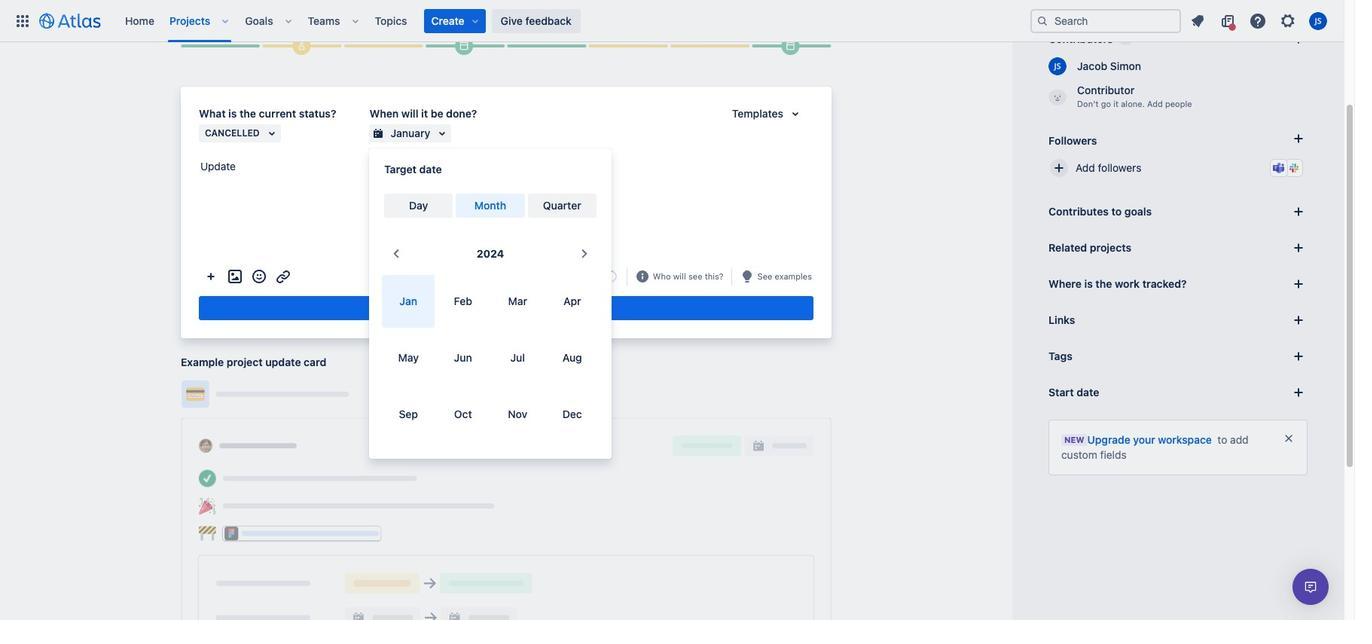 Task type: vqa. For each thing, say whether or not it's contained in the screenshot.
Top element
yes



Task type: locate. For each thing, give the bounding box(es) containing it.
will
[[401, 107, 419, 120], [673, 271, 686, 281]]

done?
[[446, 107, 477, 120]]

1 example from the top
[[181, 15, 224, 28]]

example for example project history
[[181, 15, 224, 28]]

1 vertical spatial the
[[1096, 277, 1112, 290]]

who will see this?
[[653, 271, 724, 281]]

this?
[[705, 271, 724, 281]]

nov button
[[492, 388, 544, 441]]

0 horizontal spatial will
[[401, 107, 419, 120]]

0 horizontal spatial is
[[228, 107, 237, 120]]

2 project from the top
[[227, 356, 263, 369]]

1 project from the top
[[227, 15, 263, 28]]

0 vertical spatial to
[[1112, 205, 1122, 218]]

1 vertical spatial example
[[181, 356, 224, 369]]

day
[[409, 199, 428, 212]]

add right alone.
[[1148, 99, 1163, 108]]

start date
[[1049, 386, 1100, 399]]

0 horizontal spatial add
[[1076, 161, 1095, 174]]

0 vertical spatial the
[[240, 107, 256, 120]]

go
[[1101, 99, 1111, 108]]

new upgrade your workspace
[[1065, 433, 1212, 446]]

2 example from the top
[[181, 356, 224, 369]]

home
[[125, 14, 154, 27]]

related
[[1049, 241, 1087, 254]]

0 vertical spatial date
[[419, 163, 442, 176]]

1 horizontal spatial the
[[1096, 277, 1112, 290]]

date for target date
[[419, 163, 442, 176]]

topics link
[[370, 9, 412, 33]]

it right go at the top right of page
[[1114, 99, 1119, 108]]

see previous year image
[[387, 245, 405, 263]]

cancelled
[[205, 127, 260, 139]]

is right where
[[1085, 277, 1093, 290]]

to
[[1112, 205, 1122, 218], [1218, 433, 1228, 446]]

0 horizontal spatial to
[[1112, 205, 1122, 218]]

current
[[259, 107, 296, 120]]

it
[[1114, 99, 1119, 108], [421, 107, 428, 120]]

1 horizontal spatial will
[[673, 271, 686, 281]]

feb button
[[437, 275, 489, 328]]

0 vertical spatial add
[[1148, 99, 1163, 108]]

mar button
[[492, 275, 544, 328]]

date
[[419, 163, 442, 176], [1077, 386, 1100, 399]]

msteams logo showing  channels are connected to this project image
[[1273, 162, 1285, 174]]

it inside contributor don't go it alone. add people
[[1114, 99, 1119, 108]]

the
[[240, 107, 256, 120], [1096, 277, 1112, 290]]

add
[[1148, 99, 1163, 108], [1076, 161, 1095, 174]]

projects
[[170, 14, 210, 27]]

what
[[199, 107, 226, 120]]

oct button
[[437, 388, 489, 441]]

1 horizontal spatial add
[[1148, 99, 1163, 108]]

project for update
[[227, 356, 263, 369]]

0 horizontal spatial date
[[419, 163, 442, 176]]

goals link
[[241, 9, 278, 33]]

1 vertical spatial is
[[1085, 277, 1093, 290]]

post button
[[199, 296, 814, 320]]

0 vertical spatial will
[[401, 107, 419, 120]]

workspace
[[1158, 433, 1212, 446]]

dec
[[563, 408, 582, 420]]

date right start on the bottom of the page
[[1077, 386, 1100, 399]]

0 vertical spatial project
[[227, 15, 263, 28]]

to left 'add'
[[1218, 433, 1228, 446]]

aug
[[563, 351, 582, 364]]

sep
[[399, 408, 418, 420]]

Search field
[[1031, 9, 1181, 33]]

project
[[227, 15, 263, 28], [227, 356, 263, 369]]

1 horizontal spatial date
[[1077, 386, 1100, 399]]

2024
[[477, 247, 504, 260]]

followers
[[1098, 161, 1142, 174]]

is up cancelled
[[228, 107, 237, 120]]

jul button
[[492, 332, 544, 384]]

date right target
[[419, 163, 442, 176]]

0 vertical spatial example
[[181, 15, 224, 28]]

banner
[[0, 0, 1344, 42]]

oct
[[454, 408, 472, 420]]

month button
[[456, 194, 525, 218]]

1 vertical spatial date
[[1077, 386, 1100, 399]]

target date
[[384, 163, 442, 176]]

new
[[1065, 435, 1085, 445]]

date for start date
[[1077, 386, 1100, 399]]

the for current
[[240, 107, 256, 120]]

mar
[[508, 295, 527, 307]]

the left work
[[1096, 277, 1112, 290]]

quarter
[[543, 199, 581, 212]]

example
[[181, 15, 224, 28], [181, 356, 224, 369]]

custom
[[1062, 448, 1098, 461]]

1 vertical spatial will
[[673, 271, 686, 281]]

upgrade
[[1088, 433, 1131, 446]]

1 vertical spatial to
[[1218, 433, 1228, 446]]

0 vertical spatial is
[[228, 107, 237, 120]]

cancelled button
[[199, 124, 281, 142]]

templates button
[[723, 105, 814, 123]]

add a follower image
[[1290, 130, 1308, 148]]

dec button
[[546, 388, 599, 441]]

goals
[[1125, 205, 1152, 218]]

1 horizontal spatial to
[[1218, 433, 1228, 446]]

add right "add follower" icon
[[1076, 161, 1095, 174]]

it left be
[[421, 107, 428, 120]]

to inside 'to add custom fields'
[[1218, 433, 1228, 446]]

jun
[[454, 351, 472, 364]]

is for where
[[1085, 277, 1093, 290]]

will left see
[[673, 271, 686, 281]]

add follower image
[[1050, 159, 1068, 177]]

sep button
[[382, 388, 435, 441]]

add followers button
[[1043, 151, 1314, 185]]

1 horizontal spatial is
[[1085, 277, 1093, 290]]

add inside contributor don't go it alone. add people
[[1148, 99, 1163, 108]]

will inside dropdown button
[[673, 271, 686, 281]]

will up january
[[401, 107, 419, 120]]

the up 'cancelled' button
[[240, 107, 256, 120]]

links
[[1049, 313, 1076, 326]]

more actions image
[[202, 268, 220, 286]]

1 vertical spatial project
[[227, 356, 263, 369]]

to left goals
[[1112, 205, 1122, 218]]

project for history
[[227, 15, 263, 28]]

project left history
[[227, 15, 263, 28]]

goals
[[245, 14, 273, 27]]

Main content area, start typing to enter text. text field
[[199, 158, 814, 181]]

1 horizontal spatial it
[[1114, 99, 1119, 108]]

1 vertical spatial add
[[1076, 161, 1095, 174]]

0 horizontal spatial the
[[240, 107, 256, 120]]

add inside add followers button
[[1076, 161, 1095, 174]]

project left update at the left
[[227, 356, 263, 369]]

status?
[[299, 107, 336, 120]]

is
[[228, 107, 237, 120], [1085, 277, 1093, 290]]



Task type: describe. For each thing, give the bounding box(es) containing it.
to add custom fields
[[1062, 433, 1249, 461]]

nov
[[508, 408, 528, 420]]

projects
[[1090, 241, 1132, 254]]

alone.
[[1121, 99, 1145, 108]]

when
[[370, 107, 399, 120]]

the for work
[[1096, 277, 1112, 290]]

apr
[[564, 295, 581, 307]]

see examples
[[758, 271, 812, 281]]

don't
[[1077, 99, 1099, 108]]

tags
[[1049, 350, 1073, 362]]

aug button
[[546, 332, 599, 384]]

contributor
[[1077, 84, 1135, 96]]

home link
[[121, 9, 159, 33]]

example for example project update card
[[181, 356, 224, 369]]

quarter button
[[528, 194, 597, 218]]

add files, videos, or images image
[[226, 268, 244, 286]]

top element
[[9, 0, 1031, 42]]

search image
[[1037, 15, 1049, 27]]

1
[[1124, 33, 1128, 44]]

be
[[431, 107, 444, 120]]

followers
[[1049, 134, 1097, 147]]

add
[[1230, 433, 1249, 446]]

fields
[[1100, 448, 1127, 461]]

help image
[[1249, 12, 1267, 30]]

projects link
[[165, 9, 215, 33]]

example project update card
[[181, 356, 327, 369]]

insert emoji image
[[250, 268, 268, 286]]

tracked?
[[1143, 277, 1187, 290]]

post
[[495, 301, 517, 314]]

what is the current status?
[[199, 107, 336, 120]]

update
[[200, 160, 236, 173]]

related projects
[[1049, 241, 1132, 254]]

examples
[[775, 271, 812, 281]]

banner containing home
[[0, 0, 1344, 42]]

may button
[[382, 332, 435, 384]]

open intercom messenger image
[[1302, 578, 1320, 596]]

work
[[1115, 277, 1140, 290]]

card
[[304, 356, 327, 369]]

update
[[265, 356, 301, 369]]

history
[[265, 15, 301, 28]]

day button
[[384, 194, 453, 218]]

start
[[1049, 386, 1074, 399]]

insert link image
[[274, 268, 292, 286]]

give
[[501, 14, 523, 27]]

teams link
[[303, 9, 345, 33]]

example project history
[[181, 15, 301, 28]]

see
[[689, 271, 703, 281]]

target
[[384, 163, 417, 176]]

feedback
[[526, 14, 572, 27]]

jan button
[[382, 275, 435, 328]]

0 horizontal spatial it
[[421, 107, 428, 120]]

contributes to goals
[[1049, 205, 1152, 218]]

people
[[1166, 99, 1192, 108]]

jun button
[[437, 332, 489, 384]]

january
[[391, 127, 430, 139]]

will for when
[[401, 107, 419, 120]]

contributor don't go it alone. add people
[[1077, 84, 1192, 108]]

slack logo showing nan channels are connected to this project image
[[1288, 162, 1300, 174]]

will for who
[[673, 271, 686, 281]]

give feedback button
[[492, 9, 581, 33]]

may
[[398, 351, 419, 364]]

see next year image
[[576, 245, 594, 263]]

apr button
[[546, 275, 599, 328]]

contributes
[[1049, 205, 1109, 218]]

give feedback
[[501, 14, 572, 27]]

your
[[1133, 433, 1156, 446]]

is for what
[[228, 107, 237, 120]]

jan
[[400, 295, 417, 307]]

where is the work tracked?
[[1049, 277, 1187, 290]]

who will see this? button
[[652, 270, 725, 284]]

topics
[[375, 14, 407, 27]]

when will it be done?
[[370, 107, 477, 120]]

where
[[1049, 277, 1082, 290]]

teams
[[308, 14, 340, 27]]

add followers
[[1076, 161, 1142, 174]]

who
[[653, 271, 671, 281]]

feb
[[454, 295, 472, 307]]

month
[[475, 199, 506, 212]]

templates
[[732, 107, 784, 120]]

close banner image
[[1283, 432, 1295, 445]]

contributors
[[1049, 32, 1113, 45]]

see
[[758, 271, 773, 281]]



